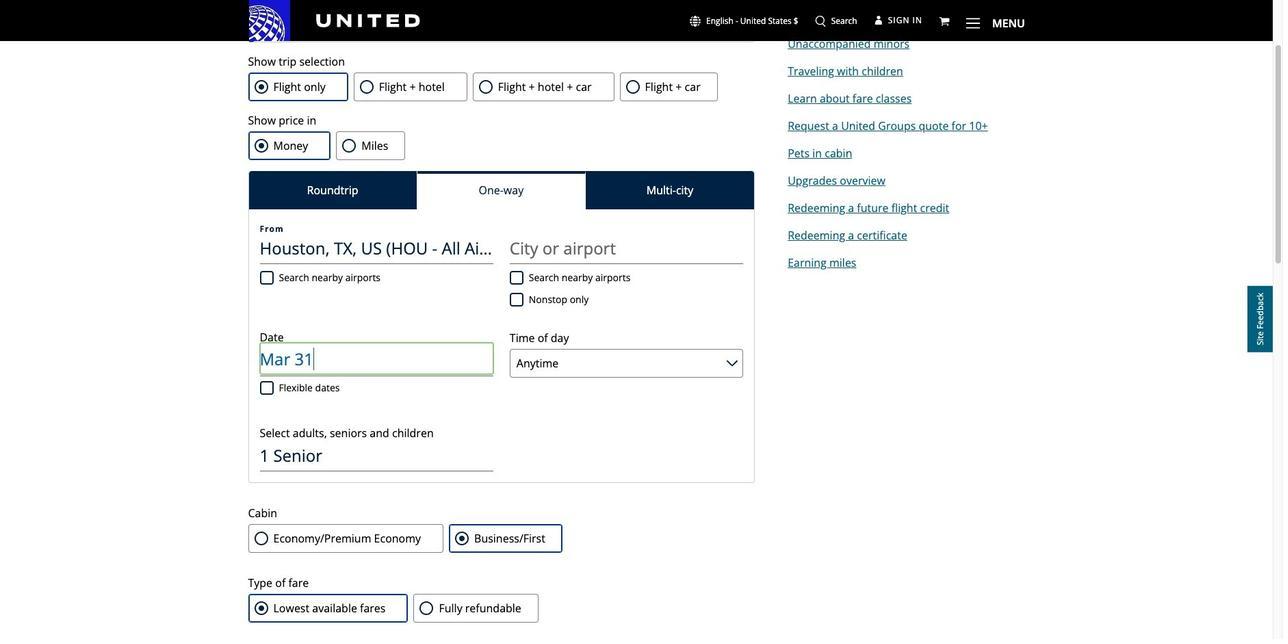 Task type: describe. For each thing, give the bounding box(es) containing it.
Number of travelers, 1 Senior, enter to open and update number of travelers text field
[[260, 440, 493, 471]]

enter your departing city, airport name, or airport code. element
[[260, 225, 284, 233]]

Depart text field
[[260, 343, 493, 374]]



Task type: vqa. For each thing, say whether or not it's contained in the screenshot.
United logo link to homepage
yes



Task type: locate. For each thing, give the bounding box(es) containing it.
united logo link to homepage image
[[249, 0, 420, 41]]

0 horizontal spatial city or airport text field
[[260, 233, 493, 264]]

1 city or airport text field from the left
[[260, 233, 493, 264]]

1 horizontal spatial city or airport text field
[[510, 233, 743, 264]]

City or airport text field
[[260, 233, 493, 264], [510, 233, 743, 264]]

alert
[[248, 3, 755, 42]]

2 city or airport text field from the left
[[510, 233, 743, 264]]

currently in english united states	$ enter to change image
[[690, 16, 701, 27]]

tab list
[[249, 171, 754, 209]]

view cart, click to view list of recently searched saved trips. image
[[939, 16, 950, 26]]



